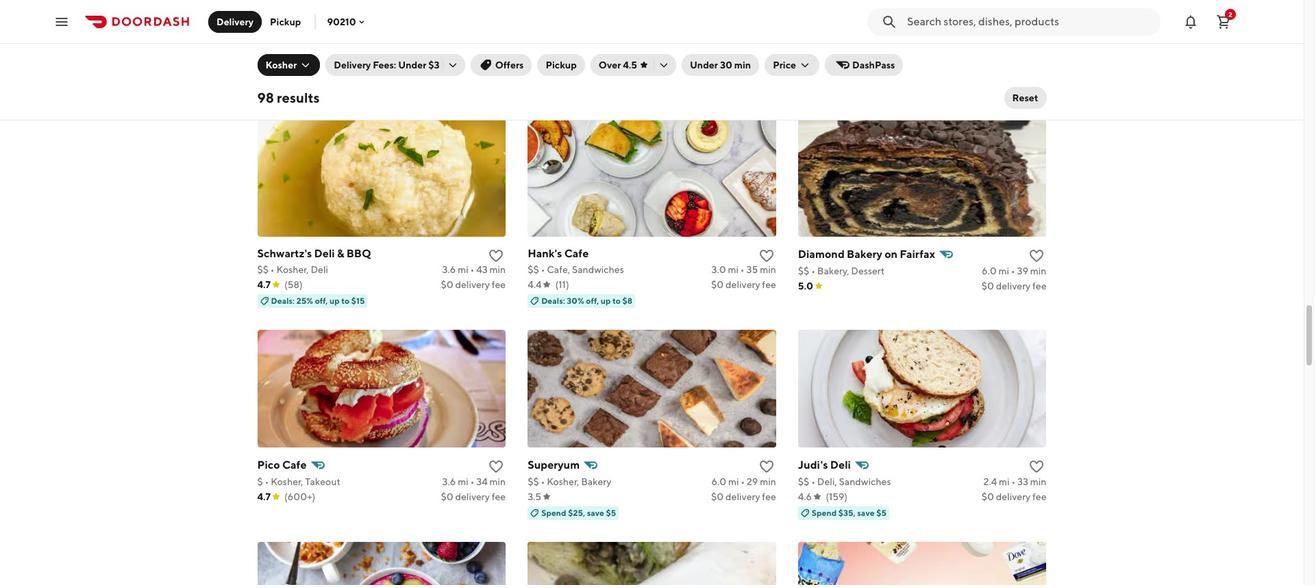 Task type: vqa. For each thing, say whether or not it's contained in the screenshot.
save
yes



Task type: describe. For each thing, give the bounding box(es) containing it.
click to add this store to your saved list image for joan's on third
[[488, 35, 504, 52]]

min for pico cafe
[[490, 477, 506, 488]]

delivery for superyum
[[726, 492, 760, 503]]

(600+)
[[284, 492, 315, 503]]

dashpass
[[852, 60, 895, 71]]

$​0 delivery fee for joan's on third
[[441, 68, 506, 79]]

fries
[[627, 35, 652, 48]]

'n
[[614, 35, 625, 48]]

joan's on third
[[257, 35, 334, 48]]

hank's
[[528, 247, 562, 260]]

$$ • breakfast,  salads & sandwiches
[[257, 53, 414, 64]]

sandwiches for $$ • deli, sandwiches
[[839, 477, 891, 488]]

$$ • bakery, dessert
[[798, 266, 885, 277]]

6.0 for superyum
[[711, 477, 726, 488]]

spend $25, save $5
[[541, 508, 616, 518]]

to for schwartz's
[[341, 296, 350, 306]]

$$ for judi's deli
[[798, 477, 809, 488]]

delivery down 3.6 mi • 43 min
[[455, 279, 490, 290]]

sponsored • kosher
[[798, 53, 883, 64]]

$8
[[622, 296, 633, 306]]

delivery for delivery
[[217, 16, 254, 27]]

over 4.5 button
[[591, 54, 676, 76]]

$​0 delivery fee down 3.0 mi • 35 min
[[711, 279, 776, 290]]

$5 for judi's deli
[[876, 508, 887, 518]]

0 horizontal spatial up
[[305, 85, 315, 95]]

delivery fees: under $3
[[334, 60, 440, 71]]

click to add this store to your saved list image for melrose burgers 'n fries glatt kosher grill
[[758, 35, 775, 52]]

deli,
[[817, 477, 837, 488]]

save for superyum
[[587, 508, 604, 518]]

0 vertical spatial on
[[292, 35, 305, 48]]

$$ up 4.4
[[528, 264, 539, 275]]

reset button
[[1004, 87, 1047, 109]]

dessert
[[851, 266, 885, 277]]

cafe for pico cafe
[[282, 459, 307, 472]]

judi's deli
[[798, 459, 851, 472]]

fee for superyum
[[762, 492, 776, 503]]

$35,
[[839, 508, 856, 518]]

$​0 delivery fee for pico cafe
[[441, 492, 506, 503]]

offers
[[495, 60, 524, 71]]

fee down 3.6 mi • 43 min
[[492, 279, 506, 290]]

cafe,
[[547, 264, 570, 275]]

4.7 for schwartz dairy (elite cafe)
[[798, 68, 812, 79]]

$​0 delivery fee for diamond bakery on fairfax
[[982, 281, 1047, 292]]

delivery for joan's on third
[[455, 68, 490, 79]]

save for judi's deli
[[857, 508, 875, 518]]

delivery button
[[208, 11, 262, 33]]

sponsored • takeout
[[528, 53, 618, 64]]

bakery,
[[817, 266, 849, 277]]

hank's cafe
[[528, 247, 589, 260]]

open menu image
[[53, 13, 70, 30]]

35
[[747, 264, 758, 275]]

fee for melrose burgers 'n fries glatt kosher grill
[[762, 68, 776, 79]]

25
[[476, 53, 488, 64]]

3.6 mi • 34 min
[[442, 477, 506, 488]]

(159)
[[826, 492, 848, 503]]

34
[[476, 477, 488, 488]]

4.5
[[623, 60, 637, 71]]

30
[[720, 60, 732, 71]]

$​0 for superyum
[[711, 492, 724, 503]]

3.6 for 3.6 mi • 34 min
[[442, 477, 456, 488]]

$​0 for joan's on third
[[441, 68, 453, 79]]

2.4 mi • 33 min
[[984, 477, 1047, 488]]

price button
[[765, 54, 820, 76]]

2 button
[[1210, 8, 1237, 35]]

90210
[[327, 16, 356, 27]]

min for melrose burgers 'n fries glatt kosher grill
[[760, 53, 776, 64]]

delivery for delivery fees: under $3
[[334, 60, 371, 71]]

click to add this store to your saved list image for diamond bakery on fairfax
[[1029, 248, 1045, 264]]

off, for schwartz's
[[315, 296, 328, 306]]

schwartz's deli & bbq
[[257, 247, 371, 260]]

mi for diamond bakery on fairfax
[[999, 266, 1009, 277]]

click to add this store to your saved list image left hank's
[[488, 248, 504, 264]]

deli for schwartz's
[[314, 247, 335, 260]]

schwartz's
[[257, 247, 312, 260]]

1 vertical spatial deli
[[311, 264, 328, 275]]

$ • kosher, takeout
[[257, 477, 340, 488]]

0 horizontal spatial off,
[[290, 85, 303, 95]]

$$ • cafe, sandwiches
[[528, 264, 624, 275]]

pico cafe
[[257, 459, 307, 472]]

schwartz
[[798, 35, 845, 48]]

melrose
[[528, 35, 569, 48]]

deals: 30% off, up to $8
[[541, 296, 633, 306]]

over
[[599, 60, 621, 71]]

up for schwartz's
[[330, 296, 340, 306]]

fairfax
[[900, 248, 935, 261]]

$3
[[428, 60, 440, 71]]

43 for 3.6 mi • 43 min
[[476, 264, 488, 275]]

under inside button
[[690, 60, 718, 71]]

diamond bakery on fairfax
[[798, 248, 935, 261]]

2
[[1229, 10, 1233, 18]]

1 vertical spatial &
[[337, 247, 344, 260]]

0 vertical spatial bakery
[[847, 248, 882, 261]]

Store search: begin typing to search for stores available on DoorDash text field
[[907, 14, 1153, 29]]

results
[[277, 90, 320, 106]]

dairy
[[848, 35, 875, 48]]

diamond
[[798, 248, 845, 261]]

1 horizontal spatial pickup
[[546, 60, 577, 71]]

click to add this store to your saved list image for schwartz dairy (elite cafe)
[[1029, 35, 1045, 52]]

20% off, up to $7
[[271, 85, 336, 95]]

over 4.5
[[599, 60, 637, 71]]

20%
[[271, 85, 288, 95]]

(elite
[[877, 35, 905, 48]]

fee down 3.0 mi • 35 min
[[762, 279, 776, 290]]

(3,300+)
[[285, 68, 324, 79]]

4.7 for pico cafe
[[257, 492, 271, 503]]

deals: for hank's
[[541, 296, 565, 306]]

3.6 mi • 43 min
[[442, 264, 506, 275]]

spend for superyum
[[541, 508, 566, 518]]

bbq
[[347, 247, 371, 260]]

kosher, for superyum
[[547, 477, 579, 488]]

$$ for diamond bakery on fairfax
[[798, 266, 809, 277]]

$5 for superyum
[[606, 508, 616, 518]]

under 30 min button
[[682, 54, 759, 76]]

(40)
[[825, 68, 844, 79]]

33
[[1018, 477, 1028, 488]]

98 results
[[257, 90, 320, 106]]

click to add this store to your saved list image for pico cafe
[[488, 459, 504, 475]]

fee for joan's on third
[[492, 68, 506, 79]]

salads
[[324, 53, 352, 64]]

fee for diamond bakery on fairfax
[[1033, 281, 1047, 292]]

$​0 for diamond bakery on fairfax
[[982, 281, 994, 292]]

breakfast,
[[276, 53, 320, 64]]

judi's
[[798, 459, 828, 472]]

$
[[257, 477, 263, 488]]

to for hank's
[[613, 296, 621, 306]]

4.7 for melrose burgers 'n fries glatt kosher grill
[[528, 68, 541, 79]]



Task type: locate. For each thing, give the bounding box(es) containing it.
save right $35,
[[857, 508, 875, 518]]

30%
[[567, 296, 584, 306]]

$$ for joan's on third
[[257, 53, 269, 64]]

6.0 for diamond bakery on fairfax
[[982, 266, 997, 277]]

1 deals: from the left
[[271, 296, 295, 306]]

deals: 25% off, up to $15
[[271, 296, 365, 306]]

1 horizontal spatial takeout
[[582, 53, 618, 64]]

takeout down burgers
[[582, 53, 618, 64]]

3.0 right $3
[[441, 53, 456, 64]]

1 vertical spatial takeout
[[305, 477, 340, 488]]

1 save from the left
[[587, 508, 604, 518]]

0 horizontal spatial $5
[[606, 508, 616, 518]]

3.0 for 3.0 mi • 25 min
[[441, 53, 456, 64]]

min for judi's deli
[[1030, 477, 1047, 488]]

1 horizontal spatial on
[[885, 248, 898, 261]]

spend left $25,
[[541, 508, 566, 518]]

up for hank's
[[601, 296, 611, 306]]

4.8
[[257, 68, 271, 79]]

to left the $7
[[317, 85, 325, 95]]

kosher down the 'schwartz dairy (elite cafe)'
[[853, 53, 883, 64]]

2 deals: from the left
[[541, 296, 565, 306]]

4.4
[[528, 279, 542, 290]]

& left bbq
[[337, 247, 344, 260]]

$$ • kosher, bakery
[[528, 477, 611, 488]]

0 horizontal spatial takeout
[[305, 477, 340, 488]]

29
[[747, 477, 758, 488]]

$​0 down 3.6 mi • 43 min
[[441, 279, 453, 290]]

2 $5 from the left
[[876, 508, 887, 518]]

0 vertical spatial cafe
[[564, 247, 589, 260]]

0 vertical spatial 6.0
[[982, 266, 997, 277]]

0 vertical spatial delivery
[[217, 16, 254, 27]]

kosher, for pico cafe
[[271, 477, 303, 488]]

3.0
[[441, 53, 456, 64], [712, 264, 726, 275]]

off, for hank's
[[586, 296, 599, 306]]

click to add this store to your saved list image up 6.0 mi • 29 min
[[758, 459, 775, 475]]

mi
[[458, 53, 468, 64], [728, 53, 739, 64], [458, 264, 468, 275], [728, 264, 739, 275], [999, 266, 1009, 277], [458, 477, 468, 488], [728, 477, 739, 488], [999, 477, 1010, 488]]

2 vertical spatial sandwiches
[[839, 477, 891, 488]]

delivery for pico cafe
[[455, 492, 490, 503]]

takeout up (600+)
[[305, 477, 340, 488]]

delivery for judi's deli
[[996, 492, 1031, 503]]

spend $35, save $5
[[812, 508, 887, 518]]

2 horizontal spatial sandwiches
[[839, 477, 891, 488]]

0 horizontal spatial sandwiches
[[362, 53, 414, 64]]

$​0 for melrose burgers 'n fries glatt kosher grill
[[711, 68, 724, 79]]

$5 right $35,
[[876, 508, 887, 518]]

1 sponsored from the left
[[528, 53, 575, 64]]

delivery down 3.0 mi • 35 min
[[726, 279, 760, 290]]

delivery down 3.6 mi • 34 min
[[455, 492, 490, 503]]

$$ for superyum
[[528, 477, 539, 488]]

cafe for hank's cafe
[[564, 247, 589, 260]]

$​0 for judi's deli
[[982, 492, 994, 503]]

off, right 20%
[[290, 85, 303, 95]]

$​0 down 3.6 mi • 34 min
[[441, 492, 453, 503]]

2 spend from the left
[[812, 508, 837, 518]]

burgers
[[571, 35, 611, 48]]

kosher, down superyum
[[547, 477, 579, 488]]

43 for 3.2 mi • 43 min
[[747, 53, 758, 64]]

(540+)
[[555, 68, 585, 79]]

$​0 down 3.0 mi • 35 min
[[711, 279, 724, 290]]

deals: for schwartz's
[[271, 296, 295, 306]]

$​0 delivery fee down 3.2 mi • 43 min
[[711, 68, 776, 79]]

0 vertical spatial 3.6
[[442, 264, 456, 275]]

0 horizontal spatial &
[[337, 247, 344, 260]]

$​0 delivery fee down 3.6 mi • 43 min
[[441, 279, 506, 290]]

$​0 delivery fee for melrose burgers 'n fries glatt kosher grill
[[711, 68, 776, 79]]

kosher, up (58)
[[276, 264, 309, 275]]

1 horizontal spatial &
[[354, 53, 360, 64]]

0 vertical spatial sandwiches
[[362, 53, 414, 64]]

5.0
[[798, 281, 813, 292]]

39
[[1017, 266, 1028, 277]]

4.7 right price
[[798, 68, 812, 79]]

0 horizontal spatial spend
[[541, 508, 566, 518]]

reset
[[1012, 93, 1038, 103]]

min for diamond bakery on fairfax
[[1030, 266, 1047, 277]]

3.6
[[442, 264, 456, 275], [442, 477, 456, 488]]

2 vertical spatial deli
[[830, 459, 851, 472]]

grill
[[722, 35, 744, 48]]

1 horizontal spatial 6.0
[[982, 266, 997, 277]]

4.7 right offers
[[528, 68, 541, 79]]

3.0 left 35 on the top
[[712, 264, 726, 275]]

2 horizontal spatial kosher
[[853, 53, 883, 64]]

1 horizontal spatial sandwiches
[[572, 264, 624, 275]]

to left $8
[[613, 296, 621, 306]]

fee down 3.0 mi • 25 min
[[492, 68, 506, 79]]

min inside button
[[734, 60, 751, 71]]

save right $25,
[[587, 508, 604, 518]]

click to add this store to your saved list image for judi's deli
[[1029, 459, 1045, 475]]

mi for pico cafe
[[458, 477, 468, 488]]

2 sponsored from the left
[[798, 53, 845, 64]]

2 horizontal spatial up
[[601, 296, 611, 306]]

0 horizontal spatial kosher
[[266, 60, 297, 71]]

2 under from the left
[[690, 60, 718, 71]]

bakery
[[847, 248, 882, 261], [581, 477, 611, 488]]

off, right "30%"
[[586, 296, 599, 306]]

fees:
[[373, 60, 396, 71]]

click to add this store to your saved list image right 35 on the top
[[758, 248, 775, 264]]

up left '$15'
[[330, 296, 340, 306]]

1 horizontal spatial under
[[690, 60, 718, 71]]

1 horizontal spatial $5
[[876, 508, 887, 518]]

deli up $$ • deli, sandwiches
[[830, 459, 851, 472]]

click to add this store to your saved list image for superyum
[[758, 459, 775, 475]]

pickup down melrose
[[546, 60, 577, 71]]

min for joan's on third
[[490, 53, 506, 64]]

$$ • deli, sandwiches
[[798, 477, 891, 488]]

third
[[307, 35, 334, 48]]

sponsored for • takeout
[[528, 53, 575, 64]]

off, right 25%
[[315, 296, 328, 306]]

notification bell image
[[1183, 13, 1199, 30]]

$$
[[257, 53, 269, 64], [257, 264, 269, 275], [528, 264, 539, 275], [798, 266, 809, 277], [528, 477, 539, 488], [798, 477, 809, 488]]

spend for judi's deli
[[812, 508, 837, 518]]

click to add this store to your saved list image
[[488, 35, 504, 52], [758, 35, 775, 52], [758, 248, 775, 264], [488, 459, 504, 475], [758, 459, 775, 475], [1029, 459, 1045, 475]]

3.0 mi • 25 min
[[441, 53, 506, 64]]

1 vertical spatial on
[[885, 248, 898, 261]]

kosher
[[683, 35, 719, 48], [853, 53, 883, 64], [266, 60, 297, 71]]

kosher button
[[257, 54, 320, 76]]

deals: down (58)
[[271, 296, 295, 306]]

sandwiches for $$ • cafe, sandwiches
[[572, 264, 624, 275]]

$$ up 3.5
[[528, 477, 539, 488]]

delivery down 2.4 mi • 33 min
[[996, 492, 1031, 503]]

$7
[[327, 85, 336, 95]]

1 horizontal spatial up
[[330, 296, 340, 306]]

1 horizontal spatial spend
[[812, 508, 837, 518]]

click to add this store to your saved list image
[[1029, 35, 1045, 52], [488, 248, 504, 264], [1029, 248, 1045, 264]]

$$ down schwartz's
[[257, 264, 269, 275]]

cafe)
[[907, 35, 935, 48]]

$​0 right $3
[[441, 68, 453, 79]]

click to add this store to your saved list image up 6.0 mi • 39 min at the top of the page
[[1029, 248, 1045, 264]]

3 items, open order cart image
[[1216, 13, 1232, 30]]

0 horizontal spatial delivery
[[217, 16, 254, 27]]

0 horizontal spatial deals:
[[271, 296, 295, 306]]

25%
[[296, 296, 313, 306]]

fee for pico cafe
[[492, 492, 506, 503]]

$$ up the 5.0
[[798, 266, 809, 277]]

0 vertical spatial &
[[354, 53, 360, 64]]

1 vertical spatial 3.0
[[712, 264, 726, 275]]

(58)
[[284, 279, 303, 290]]

1 horizontal spatial pickup button
[[538, 54, 585, 76]]

deli left bbq
[[314, 247, 335, 260]]

1 horizontal spatial off,
[[315, 296, 328, 306]]

mi for superyum
[[728, 477, 739, 488]]

delivery down 6.0 mi • 29 min
[[726, 492, 760, 503]]

1 horizontal spatial delivery
[[334, 60, 371, 71]]

0 horizontal spatial on
[[292, 35, 305, 48]]

$​0 down "2.4"
[[982, 492, 994, 503]]

under left '30'
[[690, 60, 718, 71]]

offers button
[[471, 54, 532, 76]]

bakery up the dessert
[[847, 248, 882, 261]]

$5 right $25,
[[606, 508, 616, 518]]

3.5
[[528, 492, 541, 503]]

1 horizontal spatial save
[[857, 508, 875, 518]]

$​0 delivery fee down 3.6 mi • 34 min
[[441, 492, 506, 503]]

3.0 mi • 35 min
[[712, 264, 776, 275]]

0 horizontal spatial bakery
[[581, 477, 611, 488]]

cafe up "$ • kosher, takeout"
[[282, 459, 307, 472]]

deals: down (11)
[[541, 296, 565, 306]]

off,
[[290, 85, 303, 95], [315, 296, 328, 306], [586, 296, 599, 306]]

0 horizontal spatial pickup button
[[262, 11, 309, 33]]

1 vertical spatial pickup button
[[538, 54, 585, 76]]

mi for melrose burgers 'n fries glatt kosher grill
[[728, 53, 739, 64]]

to
[[317, 85, 325, 95], [341, 296, 350, 306], [613, 296, 621, 306]]

2 3.6 from the top
[[442, 477, 456, 488]]

1 vertical spatial 3.6
[[442, 477, 456, 488]]

&
[[354, 53, 360, 64], [337, 247, 344, 260]]

0 horizontal spatial to
[[317, 85, 325, 95]]

pickup up joan's on third
[[270, 16, 301, 27]]

0 horizontal spatial pickup
[[270, 16, 301, 27]]

2 horizontal spatial off,
[[586, 296, 599, 306]]

spend down (159)
[[812, 508, 837, 518]]

0 vertical spatial pickup button
[[262, 11, 309, 33]]

on left fairfax
[[885, 248, 898, 261]]

to left '$15'
[[341, 296, 350, 306]]

98
[[257, 90, 274, 106]]

1 horizontal spatial kosher
[[683, 35, 719, 48]]

3.2
[[713, 53, 726, 64]]

fee down 6.0 mi • 29 min
[[762, 492, 776, 503]]

kosher,
[[276, 264, 309, 275], [271, 477, 303, 488], [547, 477, 579, 488]]

1 under from the left
[[398, 60, 426, 71]]

2.4
[[984, 477, 997, 488]]

0 horizontal spatial save
[[587, 508, 604, 518]]

2 save from the left
[[857, 508, 875, 518]]

on up breakfast,
[[292, 35, 305, 48]]

fee down 3.2 mi • 43 min
[[762, 68, 776, 79]]

0 vertical spatial 43
[[747, 53, 758, 64]]

cafe up $$ • cafe, sandwiches
[[564, 247, 589, 260]]

save
[[587, 508, 604, 518], [857, 508, 875, 518]]

deli for judi's
[[830, 459, 851, 472]]

$$ • kosher, deli
[[257, 264, 328, 275]]

sandwiches up deals: 30% off, up to $8
[[572, 264, 624, 275]]

0 horizontal spatial 6.0
[[711, 477, 726, 488]]

click to add this store to your saved list image up offers button
[[488, 35, 504, 52]]

1 vertical spatial 6.0
[[711, 477, 726, 488]]

$5
[[606, 508, 616, 518], [876, 508, 887, 518]]

click to add this store to your saved list image up 3.6 mi • 34 min
[[488, 459, 504, 475]]

2 horizontal spatial to
[[613, 296, 621, 306]]

6.0 left 29
[[711, 477, 726, 488]]

sponsored for • kosher
[[798, 53, 845, 64]]

pickup button down melrose
[[538, 54, 585, 76]]

up
[[305, 85, 315, 95], [330, 296, 340, 306], [601, 296, 611, 306]]

cafe
[[564, 247, 589, 260], [282, 459, 307, 472]]

min for superyum
[[760, 477, 776, 488]]

sponsored down schwartz
[[798, 53, 845, 64]]

(11)
[[555, 279, 569, 290]]

kosher down joan's
[[266, 60, 297, 71]]

sponsored down melrose
[[528, 53, 575, 64]]

90210 button
[[327, 16, 367, 27]]

1 horizontal spatial 3.0
[[712, 264, 726, 275]]

1 vertical spatial cafe
[[282, 459, 307, 472]]

under left $3
[[398, 60, 426, 71]]

4.7 left (58)
[[257, 279, 271, 290]]

dashpass button
[[825, 54, 903, 76]]

price
[[773, 60, 796, 71]]

6.0 mi • 39 min
[[982, 266, 1047, 277]]

1 horizontal spatial to
[[341, 296, 350, 306]]

1 vertical spatial 43
[[476, 264, 488, 275]]

sandwiches up (159)
[[839, 477, 891, 488]]

1 horizontal spatial cafe
[[564, 247, 589, 260]]

up down (3,300+)
[[305, 85, 315, 95]]

fee
[[492, 68, 506, 79], [762, 68, 776, 79], [492, 279, 506, 290], [762, 279, 776, 290], [1033, 281, 1047, 292], [492, 492, 506, 503], [762, 492, 776, 503], [1033, 492, 1047, 503]]

deals:
[[271, 296, 295, 306], [541, 296, 565, 306]]

1 vertical spatial pickup
[[546, 60, 577, 71]]

1 3.6 from the top
[[442, 264, 456, 275]]

click to add this store to your saved list image up 3.2 mi • 43 min
[[758, 35, 775, 52]]

$15
[[351, 296, 365, 306]]

$​0 delivery fee
[[441, 68, 506, 79], [711, 68, 776, 79], [441, 279, 506, 290], [711, 279, 776, 290], [982, 281, 1047, 292], [441, 492, 506, 503], [711, 492, 776, 503], [982, 492, 1047, 503]]

1 $5 from the left
[[606, 508, 616, 518]]

pickup button
[[262, 11, 309, 33], [538, 54, 585, 76]]

mi for joan's on third
[[458, 53, 468, 64]]

0 vertical spatial pickup
[[270, 16, 301, 27]]

takeout
[[582, 53, 618, 64], [305, 477, 340, 488]]

$​0 for pico cafe
[[441, 492, 453, 503]]

$25,
[[568, 508, 585, 518]]

pico
[[257, 459, 280, 472]]

6.0 mi • 29 min
[[711, 477, 776, 488]]

$​0 down 6.0 mi • 39 min at the top of the page
[[982, 281, 994, 292]]

1 vertical spatial bakery
[[581, 477, 611, 488]]

$​0 delivery fee down 6.0 mi • 29 min
[[711, 492, 776, 503]]

1 horizontal spatial deals:
[[541, 296, 565, 306]]

kosher inside button
[[266, 60, 297, 71]]

superyum
[[528, 459, 580, 472]]

min
[[490, 53, 506, 64], [760, 53, 776, 64], [734, 60, 751, 71], [490, 264, 506, 275], [760, 264, 776, 275], [1030, 266, 1047, 277], [490, 477, 506, 488], [760, 477, 776, 488], [1030, 477, 1047, 488]]

kosher up 3.2
[[683, 35, 719, 48]]

4.7 down $
[[257, 492, 271, 503]]

$$ up 4.8
[[257, 53, 269, 64]]

glatt
[[655, 35, 681, 48]]

0 vertical spatial deli
[[314, 247, 335, 260]]

$​0 delivery fee for judi's deli
[[982, 492, 1047, 503]]

up left $8
[[601, 296, 611, 306]]

delivery for melrose burgers 'n fries glatt kosher grill
[[726, 68, 760, 79]]

delivery down 6.0 mi • 39 min at the top of the page
[[996, 281, 1031, 292]]

$​0 delivery fee down 3.0 mi • 25 min
[[441, 68, 506, 79]]

1 horizontal spatial 43
[[747, 53, 758, 64]]

deli down schwartz's deli & bbq
[[311, 264, 328, 275]]

1 vertical spatial sandwiches
[[572, 264, 624, 275]]

$​0 delivery fee for superyum
[[711, 492, 776, 503]]

pickup button up joan's on third
[[262, 11, 309, 33]]

0 vertical spatial takeout
[[582, 53, 618, 64]]

deli
[[314, 247, 335, 260], [311, 264, 328, 275], [830, 459, 851, 472]]

bakery up spend $25, save $5
[[581, 477, 611, 488]]

click to add this store to your saved list image down store search: begin typing to search for stores available on doordash text box at the top of page
[[1029, 35, 1045, 52]]

delivery inside button
[[217, 16, 254, 27]]

& right salads
[[354, 53, 360, 64]]

$$ up 4.6
[[798, 477, 809, 488]]

delivery down 3.2 mi • 43 min
[[726, 68, 760, 79]]

mi for judi's deli
[[999, 477, 1010, 488]]

0 horizontal spatial 3.0
[[441, 53, 456, 64]]

0 horizontal spatial under
[[398, 60, 426, 71]]

1 spend from the left
[[541, 508, 566, 518]]

under 30 min
[[690, 60, 751, 71]]

0 vertical spatial 3.0
[[441, 53, 456, 64]]

3.0 for 3.0 mi • 35 min
[[712, 264, 726, 275]]

0 horizontal spatial 43
[[476, 264, 488, 275]]

1 horizontal spatial sponsored
[[798, 53, 845, 64]]

fee down 2.4 mi • 33 min
[[1033, 492, 1047, 503]]

delivery for diamond bakery on fairfax
[[996, 281, 1031, 292]]

0 horizontal spatial cafe
[[282, 459, 307, 472]]

43
[[747, 53, 758, 64], [476, 264, 488, 275]]

fee down 6.0 mi • 39 min at the top of the page
[[1033, 281, 1047, 292]]

$​0 delivery fee down 2.4 mi • 33 min
[[982, 492, 1047, 503]]

1 horizontal spatial bakery
[[847, 248, 882, 261]]

$​0 down 6.0 mi • 29 min
[[711, 492, 724, 503]]

kosher, down pico cafe
[[271, 477, 303, 488]]

$​0 down 3.2
[[711, 68, 724, 79]]

1 vertical spatial delivery
[[334, 60, 371, 71]]

sandwiches left $3
[[362, 53, 414, 64]]

fee for judi's deli
[[1033, 492, 1047, 503]]

on
[[292, 35, 305, 48], [885, 248, 898, 261]]

0 horizontal spatial sponsored
[[528, 53, 575, 64]]

joan's
[[257, 35, 289, 48]]

6.0 left 39
[[982, 266, 997, 277]]

3.6 for 3.6 mi • 43 min
[[442, 264, 456, 275]]

fee down 3.6 mi • 34 min
[[492, 492, 506, 503]]

delivery down 3.0 mi • 25 min
[[455, 68, 490, 79]]



